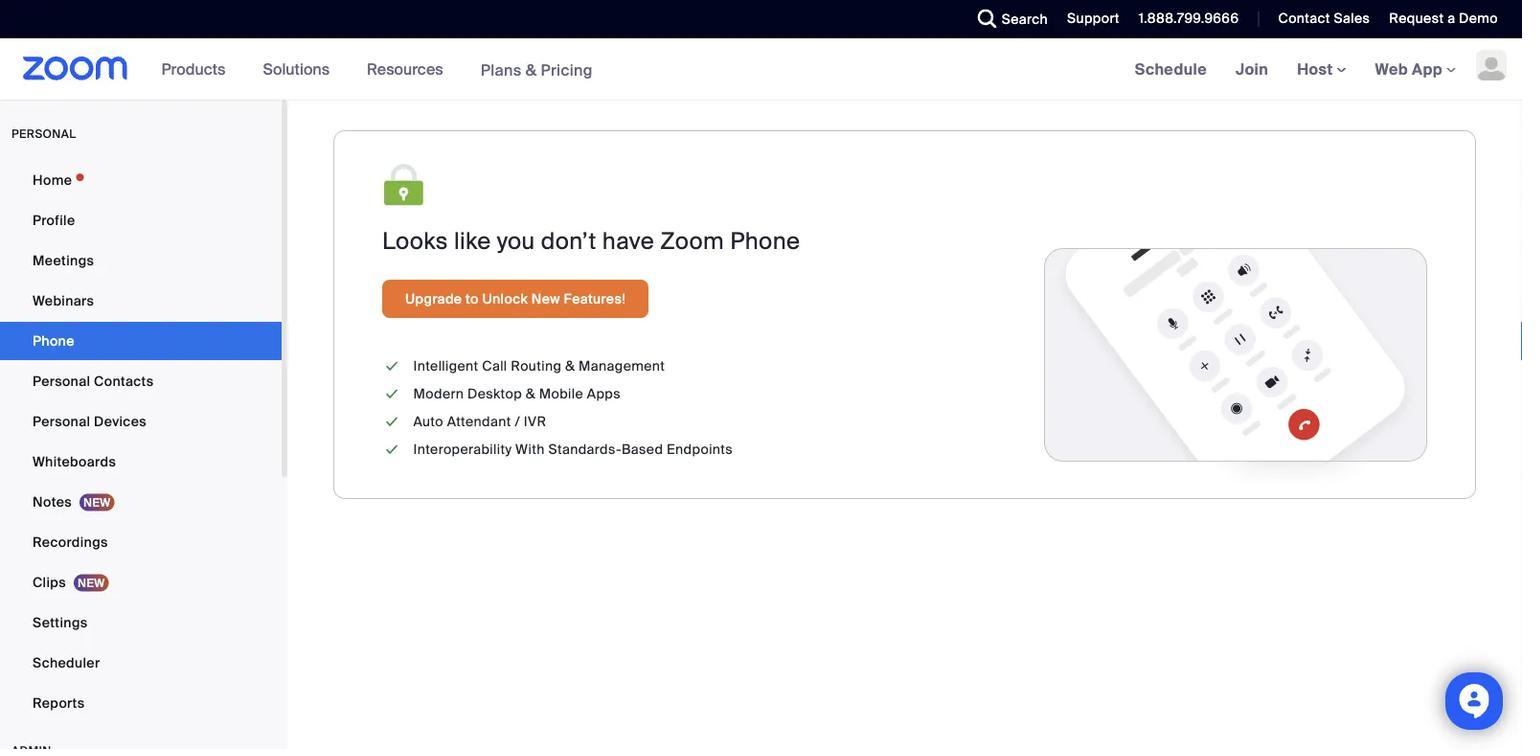 Task type: locate. For each thing, give the bounding box(es) containing it.
2 checked image from the top
[[382, 384, 402, 404]]

1 vertical spatial checked image
[[382, 384, 402, 404]]

checked image for modern
[[382, 384, 402, 404]]

demo
[[1459, 10, 1498, 27]]

schedule link
[[1121, 38, 1221, 100]]

profile link
[[0, 201, 282, 239]]

1.888.799.9666
[[1139, 10, 1239, 27]]

reports
[[33, 694, 85, 712]]

banner containing products
[[0, 38, 1522, 101]]

attendant
[[447, 413, 511, 431]]

personal menu menu
[[0, 161, 282, 724]]

1 vertical spatial phone
[[33, 332, 74, 350]]

personal
[[33, 372, 90, 390], [33, 412, 90, 430]]

& up ivr
[[526, 385, 536, 403]]

1 horizontal spatial phone
[[730, 226, 800, 256]]

zoom logo image
[[23, 57, 128, 80]]

checked image up checked icon
[[382, 384, 402, 404]]

support link
[[1053, 0, 1124, 38], [1067, 10, 1120, 27]]

devices
[[94, 412, 147, 430]]

checked image for interoperability
[[382, 440, 402, 460]]

zoom
[[660, 226, 724, 256]]

recordings
[[33, 533, 108, 551]]

personal contacts link
[[0, 362, 282, 400]]

schedule
[[1135, 59, 1207, 79]]

contact sales link
[[1264, 0, 1375, 38], [1278, 10, 1370, 27]]

1 personal from the top
[[33, 372, 90, 390]]

0 vertical spatial personal
[[33, 372, 90, 390]]

don't
[[541, 226, 597, 256]]

endpoints
[[667, 441, 733, 458]]

notes link
[[0, 483, 282, 521]]

checked image
[[382, 412, 402, 432]]

1.888.799.9666 button
[[1124, 0, 1244, 38], [1139, 10, 1239, 27]]

1 vertical spatial personal
[[33, 412, 90, 430]]

auto
[[413, 413, 443, 431]]

profile picture image
[[1476, 50, 1507, 80]]

personal
[[11, 126, 76, 141]]

phone down webinars
[[33, 332, 74, 350]]

desktop
[[468, 385, 522, 403]]

home link
[[0, 161, 282, 199]]

features!
[[564, 290, 626, 308]]

new
[[532, 290, 560, 308]]

2 personal from the top
[[33, 412, 90, 430]]

upgrade to unlock new features! button
[[382, 280, 649, 318]]

webinars link
[[0, 282, 282, 320]]

0 vertical spatial checked image
[[382, 356, 402, 376]]

solutions button
[[263, 38, 338, 100]]

1 checked image from the top
[[382, 356, 402, 376]]

request a demo link
[[1375, 0, 1522, 38], [1389, 10, 1498, 27]]

meetings link
[[0, 241, 282, 280]]

standards-
[[548, 441, 622, 458]]

&
[[526, 60, 537, 80], [565, 357, 575, 375], [526, 385, 536, 403]]

phone
[[730, 226, 800, 256], [33, 332, 74, 350]]

0 horizontal spatial phone
[[33, 332, 74, 350]]

based
[[622, 441, 663, 458]]

2 vertical spatial checked image
[[382, 440, 402, 460]]

with
[[515, 441, 545, 458]]

webinars
[[33, 292, 94, 309]]

web app
[[1375, 59, 1443, 79]]

mobile
[[539, 385, 583, 403]]

& right plans
[[526, 60, 537, 80]]

like
[[454, 226, 491, 256]]

plans & pricing link
[[481, 60, 593, 80], [481, 60, 593, 80]]

phone right zoom
[[730, 226, 800, 256]]

auto attendant / ivr
[[413, 413, 546, 431]]

join
[[1236, 59, 1269, 79]]

clips
[[33, 573, 66, 591]]

looks
[[382, 226, 448, 256]]

host
[[1297, 59, 1337, 79]]

personal up the whiteboards
[[33, 412, 90, 430]]

checked image left "intelligent"
[[382, 356, 402, 376]]

routing
[[511, 357, 562, 375]]

checked image
[[382, 356, 402, 376], [382, 384, 402, 404], [382, 440, 402, 460]]

banner
[[0, 38, 1522, 101]]

ivr
[[524, 413, 546, 431]]

2 vertical spatial &
[[526, 385, 536, 403]]

resources button
[[367, 38, 452, 100]]

personal devices
[[33, 412, 147, 430]]

checked image down checked icon
[[382, 440, 402, 460]]

modern desktop & mobile apps
[[413, 385, 621, 403]]

settings
[[33, 614, 88, 631]]

have
[[602, 226, 654, 256]]

3 checked image from the top
[[382, 440, 402, 460]]

personal for personal contacts
[[33, 372, 90, 390]]

web
[[1375, 59, 1408, 79]]

upgrade to unlock new features!
[[405, 290, 626, 308]]

personal up personal devices
[[33, 372, 90, 390]]

& up mobile at the left bottom
[[565, 357, 575, 375]]

plans & pricing
[[481, 60, 593, 80]]

unlock
[[482, 290, 528, 308]]

0 vertical spatial &
[[526, 60, 537, 80]]

a
[[1448, 10, 1456, 27]]

resources
[[367, 59, 443, 79]]

scheduler
[[33, 654, 100, 672]]

phone link
[[0, 322, 282, 360]]



Task type: describe. For each thing, give the bounding box(es) containing it.
product information navigation
[[147, 38, 607, 101]]

whiteboards link
[[0, 443, 282, 481]]

looks like you don't have zoom phone
[[382, 226, 800, 256]]

scheduler link
[[0, 644, 282, 682]]

personal devices link
[[0, 402, 282, 441]]

call
[[482, 357, 507, 375]]

search button
[[963, 0, 1053, 38]]

to
[[466, 290, 479, 308]]

/
[[515, 413, 520, 431]]

upgrade
[[405, 290, 462, 308]]

you
[[497, 226, 535, 256]]

contact
[[1278, 10, 1330, 27]]

& inside product information navigation
[[526, 60, 537, 80]]

request a demo
[[1389, 10, 1498, 27]]

personal for personal devices
[[33, 412, 90, 430]]

interoperability with standards-based endpoints
[[413, 441, 733, 458]]

notes
[[33, 493, 72, 511]]

products button
[[162, 38, 234, 100]]

app
[[1412, 59, 1443, 79]]

join link
[[1221, 38, 1283, 100]]

request
[[1389, 10, 1444, 27]]

intelligent
[[413, 357, 479, 375]]

modern
[[413, 385, 464, 403]]

checked image for intelligent
[[382, 356, 402, 376]]

plans
[[481, 60, 522, 80]]

sales
[[1334, 10, 1370, 27]]

profile
[[33, 211, 75, 229]]

personal contacts
[[33, 372, 154, 390]]

search
[[1002, 10, 1048, 28]]

phone inside personal menu menu
[[33, 332, 74, 350]]

meetings
[[33, 251, 94, 269]]

0 vertical spatial phone
[[730, 226, 800, 256]]

contacts
[[94, 372, 154, 390]]

solutions
[[263, 59, 330, 79]]

apps
[[587, 385, 621, 403]]

interoperability
[[413, 441, 512, 458]]

meetings navigation
[[1121, 38, 1522, 101]]

contact sales
[[1278, 10, 1370, 27]]

whiteboards
[[33, 453, 116, 470]]

clips link
[[0, 563, 282, 602]]

web app button
[[1375, 59, 1456, 79]]

home
[[33, 171, 72, 189]]

management
[[579, 357, 665, 375]]

support
[[1067, 10, 1120, 27]]

1 vertical spatial &
[[565, 357, 575, 375]]

host button
[[1297, 59, 1347, 79]]

recordings link
[[0, 523, 282, 561]]

intelligent call routing & management
[[413, 357, 665, 375]]

settings link
[[0, 604, 282, 642]]

pricing
[[541, 60, 593, 80]]

reports link
[[0, 684, 282, 722]]

products
[[162, 59, 226, 79]]



Task type: vqa. For each thing, say whether or not it's contained in the screenshot.
right image at the bottom
no



